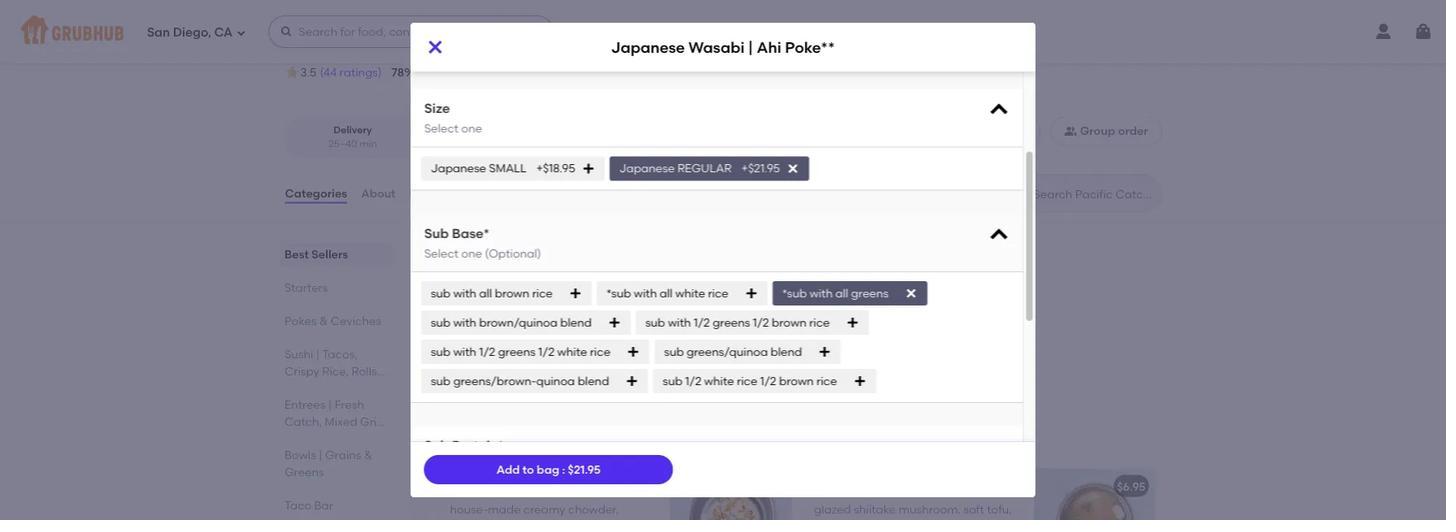 Task type: describe. For each thing, give the bounding box(es) containing it.
japanese regular
[[619, 162, 731, 175]]

sub for sub with 1/2 greens 1/2 brown rice
[[645, 316, 665, 330]]

1/2 up furikake,
[[538, 345, 554, 359]]

1 horizontal spatial poke**
[[785, 38, 835, 56]]

rolls
[[351, 364, 377, 378]]

good food
[[418, 67, 469, 79]]

sub for sub with 1/2 greens 1/2 white rice
[[431, 345, 450, 359]]

sub with brown/quinoa blend
[[431, 316, 591, 330]]

on
[[513, 266, 527, 280]]

$18.95
[[746, 304, 779, 318]]

sub for sub with all brown rice
[[431, 287, 450, 300]]

ratings)
[[340, 65, 382, 79]]

greens/quinoa
[[686, 345, 768, 359]]

1/2 left +
[[753, 316, 769, 330]]

group order button
[[1050, 117, 1162, 146]]

greens/brown-
[[453, 374, 536, 388]]

rice,
[[322, 364, 349, 378]]

about
[[361, 187, 396, 200]]

about button
[[360, 164, 396, 223]]

grubhub
[[530, 266, 579, 280]]

+
[[779, 304, 786, 318]]

made
[[488, 503, 521, 516]]

best for best sellers
[[284, 247, 309, 261]]

san
[[147, 25, 170, 40]]

protein*
[[452, 438, 504, 454]]

svg image up $18.95
[[745, 287, 758, 300]]

3.5
[[300, 66, 317, 79]]

*sub with all greens
[[782, 287, 888, 300]]

pokes
[[284, 314, 316, 328]]

ca
[[214, 25, 233, 40]]

svg image up schedule
[[987, 99, 1010, 122]]

1 vertical spatial starters
[[437, 430, 506, 451]]

more
[[295, 432, 323, 446]]

sushi | tacos, crispy rice, rolls & bowls tab
[[284, 346, 386, 395]]

base:
[[517, 380, 547, 394]]

people icon image
[[1064, 125, 1077, 138]]

*sub for *sub with all white rice
[[606, 287, 631, 300]]

categories button
[[284, 164, 348, 223]]

diego,
[[173, 25, 211, 40]]

quantity
[[424, 34, 480, 50]]

order for correct order
[[665, 67, 690, 79]]

creamy
[[524, 503, 566, 516]]

main navigation navigation
[[0, 0, 1446, 63]]

wakame
[[503, 330, 551, 344]]

catch,
[[284, 415, 322, 429]]

sub base* select one (optional)
[[424, 225, 541, 260]]

salmon chowder*
[[450, 480, 552, 493]]

pacific catch - la jolla
[[284, 2, 551, 29]]

with for *sub with all greens
[[809, 287, 833, 300]]

sellers for best sellers most ordered on grubhub
[[479, 243, 535, 264]]

-
[[445, 2, 455, 29]]

with for sub with 1/2 greens 1/2 brown rice
[[668, 316, 691, 330]]

sub for sub protein*
[[424, 438, 449, 454]]

soft
[[964, 503, 985, 516]]

house-
[[450, 503, 488, 516]]

avocado,
[[448, 330, 500, 344]]

0 vertical spatial la
[[460, 2, 489, 29]]

salmon chowder* image
[[670, 469, 792, 520]]

greens inside "avocado, wakame seaweed salad, marinated cucumber, pickled ginger, daikon sprouts, furikake, soy-wasabi vinaigrette  |  base: ½ sushi rice, ½ mixed organic greens"
[[530, 396, 568, 410]]

add to bag : $21.95
[[496, 463, 601, 477]]

$18.95 +
[[746, 304, 786, 318]]

taco bar
[[284, 498, 333, 512]]

schedule
[[975, 124, 1027, 138]]

+$21.95
[[741, 162, 780, 175]]

group
[[1080, 124, 1116, 138]]

greens
[[284, 465, 324, 479]]

1 vertical spatial blend
[[770, 345, 802, 359]]

la inside 'button'
[[333, 42, 347, 55]]

applewood
[[450, 519, 513, 520]]

+$18.95
[[536, 162, 575, 175]]

vinaigrette
[[448, 380, 508, 394]]

order for group order
[[1118, 124, 1148, 138]]

most
[[437, 266, 464, 280]]

greens for *sub with all greens
[[851, 287, 888, 300]]

marinated
[[448, 347, 507, 361]]

blend for sub with brown/quinoa blend
[[560, 316, 591, 330]]

15–25
[[490, 138, 516, 150]]

Input item quantity number field
[[523, 25, 559, 54]]

correct order
[[626, 67, 690, 79]]

entrees
[[284, 398, 325, 411]]

*sub with all white rice
[[606, 287, 728, 300]]

& right grains
[[364, 448, 372, 462]]

crispy
[[284, 364, 319, 378]]

starters inside tab
[[284, 281, 328, 294]]

1/2 down 'avocado,'
[[479, 345, 495, 359]]

shiitake miso soup* image
[[1034, 469, 1156, 520]]

4575 la jolla drive ste 1160 button
[[304, 40, 453, 58]]

svg image down grubhub
[[569, 287, 582, 300]]

sub for sub greens/brown-quinoa blend
[[431, 374, 450, 388]]

regular
[[677, 162, 731, 175]]

ginger,
[[614, 347, 652, 361]]

all for white
[[659, 287, 672, 300]]

mushroom,
[[899, 503, 961, 516]]

25–40
[[329, 138, 357, 150]]

96
[[599, 65, 612, 79]]

svg image down the '*sub with all greens'
[[818, 346, 831, 359]]

wasabi
[[607, 363, 647, 377]]

grains
[[325, 448, 361, 462]]

best sellers tab
[[284, 246, 386, 263]]

bag
[[537, 463, 559, 477]]

soy-
[[584, 363, 607, 377]]

quinoa
[[536, 374, 575, 388]]

glazed
[[814, 503, 851, 516]]

rice,
[[592, 380, 616, 394]]

base*
[[452, 225, 489, 241]]

san diego, ca
[[147, 25, 233, 40]]

one inside sub base* select one (optional)
[[461, 247, 482, 260]]

drive
[[379, 42, 407, 55]]

1 vertical spatial ahi
[[559, 307, 577, 321]]

$6.95
[[1117, 480, 1146, 493]]

*sub for *sub with all greens
[[782, 287, 807, 300]]

best sellers most ordered on grubhub
[[437, 243, 579, 280]]

86
[[482, 65, 495, 79]]

avocado, wakame seaweed salad, marinated cucumber, pickled ginger, daikon sprouts, furikake, soy-wasabi vinaigrette  |  base: ½ sushi rice, ½ mixed organic greens
[[448, 330, 652, 410]]

1 vertical spatial bowls
[[284, 448, 316, 462]]

house-made creamy chowder, applewood bacon, yukon gol
[[450, 503, 629, 520]]

0 vertical spatial white
[[675, 287, 705, 300]]

svg image up salad, on the bottom left of the page
[[608, 316, 621, 329]]

food
[[447, 67, 469, 79]]

1 ½ from the left
[[550, 380, 559, 394]]

1 horizontal spatial jolla
[[494, 2, 551, 29]]

brown for sub with 1/2 greens 1/2 brown rice
[[772, 316, 806, 330]]

2 vertical spatial white
[[704, 374, 734, 388]]

1/2 up the greens/quinoa
[[693, 316, 710, 330]]

bacon,
[[515, 519, 554, 520]]

add
[[496, 463, 520, 477]]

star icon image
[[284, 64, 300, 81]]

size select one
[[424, 100, 482, 135]]



Task type: locate. For each thing, give the bounding box(es) containing it.
sub up daikon
[[431, 345, 450, 359]]

delivery 25–40 min
[[329, 124, 377, 150]]

select
[[424, 122, 458, 135], [424, 247, 458, 260]]

jolla
[[494, 2, 551, 29], [349, 42, 376, 55]]

time
[[526, 67, 547, 79]]

japanese left regular
[[619, 162, 674, 175]]

all for greens
[[835, 287, 848, 300]]

japanese
[[611, 38, 685, 56], [431, 162, 486, 175], [619, 162, 674, 175], [448, 307, 504, 321]]

&
[[319, 314, 328, 328], [284, 381, 293, 395], [284, 432, 293, 446], [364, 448, 372, 462]]

salmon
[[450, 480, 492, 493]]

white down the greens/quinoa
[[704, 374, 734, 388]]

sub right ginger,
[[664, 345, 684, 359]]

on
[[509, 67, 523, 79]]

1 horizontal spatial min
[[518, 138, 536, 150]]

min right 15–25 at top left
[[518, 138, 536, 150]]

1 horizontal spatial starters
[[437, 430, 506, 451]]

0 horizontal spatial poke**
[[580, 307, 618, 321]]

ceviches
[[330, 314, 381, 328]]

sushi | tacos, crispy rice, rolls & bowls entrees | fresh catch, mixed grill & more bowls | grains & greens
[[284, 347, 382, 479]]

0 vertical spatial sub
[[424, 225, 449, 241]]

sub for sub greens/quinoa blend
[[664, 345, 684, 359]]

wasabi up correct order on the top left of the page
[[689, 38, 745, 56]]

japanese wasabi | ahi poke**
[[611, 38, 835, 56], [448, 307, 618, 321]]

sub for sub with brown/quinoa blend
[[431, 316, 450, 330]]

Search Pacific Catch - La Jolla search field
[[1032, 186, 1157, 202]]

sub left protein*
[[424, 438, 449, 454]]

1 horizontal spatial order
[[1118, 124, 1148, 138]]

greens for sub with 1/2 greens 1/2 white rice
[[498, 345, 535, 359]]

bowls | grains & greens tab
[[284, 446, 386, 481]]

japanese up 'avocado,'
[[448, 307, 504, 321]]

brown for sub 1/2 white rice 1/2 brown rice
[[779, 374, 814, 388]]

0 horizontal spatial wasabi
[[507, 307, 549, 321]]

japanese wasabi | ahi poke** up wakame
[[448, 307, 618, 321]]

0 vertical spatial wasabi
[[689, 38, 745, 56]]

0 horizontal spatial *sub
[[606, 287, 631, 300]]

min
[[359, 138, 377, 150], [518, 138, 536, 150]]

greens for sub with 1/2 greens 1/2 brown rice
[[712, 316, 750, 330]]

sub left the base*
[[424, 225, 449, 241]]

organic
[[485, 396, 527, 410]]

all for brown
[[479, 287, 492, 300]]

pickup 1.8 mi • 15–25 min
[[453, 124, 536, 150]]

japanese wasabi | ahi poke** up correct order on the top left of the page
[[611, 38, 835, 56]]

with for sub with all brown rice
[[453, 287, 476, 300]]

(44 ratings)
[[320, 65, 382, 79]]

1 horizontal spatial sellers
[[479, 243, 535, 264]]

taco bar tab
[[284, 497, 386, 514]]

½ down furikake,
[[550, 380, 559, 394]]

brown/quinoa
[[479, 316, 557, 330]]

2 all from the left
[[659, 287, 672, 300]]

select inside size select one
[[424, 122, 458, 135]]

sushi
[[284, 347, 313, 361]]

sub greens/brown-quinoa blend
[[431, 374, 609, 388]]

japanese up correct
[[611, 38, 685, 56]]

with for *sub with all white rice
[[634, 287, 657, 300]]

salad,
[[606, 330, 640, 344]]

½ down wasabi
[[619, 380, 628, 394]]

1/2 down the sub greens/quinoa blend at bottom
[[760, 374, 776, 388]]

categories
[[285, 187, 347, 200]]

ahi
[[757, 38, 782, 56], [559, 307, 577, 321]]

on time delivery
[[509, 67, 586, 79]]

ste
[[410, 42, 428, 55]]

sub with 1/2 greens 1/2 brown rice
[[645, 316, 830, 330]]

svg image right +$21.95
[[786, 162, 799, 175]]

group order
[[1080, 124, 1148, 138]]

3 all from the left
[[835, 287, 848, 300]]

svg image right '+$18.95'
[[582, 162, 595, 175]]

:
[[562, 463, 565, 477]]

white down seaweed
[[557, 345, 587, 359]]

1 vertical spatial poke**
[[580, 307, 618, 321]]

sub right wasabi
[[663, 374, 682, 388]]

sprouts,
[[489, 363, 532, 377]]

one up mi
[[461, 122, 482, 135]]

0 horizontal spatial la
[[333, 42, 347, 55]]

1 vertical spatial select
[[424, 247, 458, 260]]

2 ½ from the left
[[619, 380, 628, 394]]

japanese down 1.8
[[431, 162, 486, 175]]

0 horizontal spatial all
[[479, 287, 492, 300]]

japanese for +$21.95
[[619, 162, 674, 175]]

0 horizontal spatial ½
[[550, 380, 559, 394]]

0 horizontal spatial ahi
[[559, 307, 577, 321]]

& inside pokes & ceviches tab
[[319, 314, 328, 328]]

jolla inside 'button'
[[349, 42, 376, 55]]

sushi
[[562, 380, 590, 394]]

order right 'group'
[[1118, 124, 1148, 138]]

$13.95
[[749, 480, 782, 493]]

1 all from the left
[[479, 287, 492, 300]]

starters down mixed on the left
[[437, 430, 506, 451]]

*sub up salad, on the bottom left of the page
[[606, 287, 631, 300]]

seaweed
[[553, 330, 603, 344]]

japanese for avocado, wakame seaweed salad, marinated cucumber, pickled ginger, daikon sprouts, furikake, soy-wasabi vinaigrette  |  base: ½ sushi rice, ½ mixed organic greens
[[448, 307, 504, 321]]

1 vertical spatial japanese wasabi | ahi poke**
[[448, 307, 618, 321]]

best sellers
[[284, 247, 348, 261]]

with for sub with brown/quinoa blend
[[453, 316, 476, 330]]

wasabi up wakame
[[507, 307, 549, 321]]

sub for sub base* select one (optional)
[[424, 225, 449, 241]]

one inside size select one
[[461, 122, 482, 135]]

0 horizontal spatial min
[[359, 138, 377, 150]]

brown down the '*sub with all greens'
[[772, 316, 806, 330]]

search icon image
[[1008, 184, 1027, 203]]

1 one from the top
[[461, 122, 482, 135]]

•
[[483, 138, 487, 150]]

with for sub with 1/2 greens 1/2 white rice
[[453, 345, 476, 359]]

min inside "pickup 1.8 mi • 15–25 min"
[[518, 138, 536, 150]]

blend down +
[[770, 345, 802, 359]]

catch
[[370, 2, 440, 29]]

1 vertical spatial one
[[461, 247, 482, 260]]

sellers inside best sellers tab
[[311, 247, 348, 261]]

1 horizontal spatial ahi
[[757, 38, 782, 56]]

good
[[418, 67, 445, 79]]

pickled
[[571, 347, 611, 361]]

sellers
[[479, 243, 535, 264], [311, 247, 348, 261]]

sellers inside best sellers most ordered on grubhub
[[479, 243, 535, 264]]

1/2 down the greens/quinoa
[[685, 374, 701, 388]]

2 *sub from the left
[[782, 287, 807, 300]]

sellers up starters tab on the bottom of page
[[311, 247, 348, 261]]

mixed
[[324, 415, 357, 429]]

best
[[437, 243, 475, 264], [284, 247, 309, 261]]

japanese for +$18.95
[[431, 162, 486, 175]]

tacos,
[[322, 347, 357, 361]]

pokes & ceviches tab
[[284, 312, 386, 329]]

1 sub from the top
[[424, 225, 449, 241]]

0 horizontal spatial best
[[284, 247, 309, 261]]

0 vertical spatial brown
[[494, 287, 529, 300]]

white up sub with 1/2 greens 1/2 brown rice on the bottom of page
[[675, 287, 705, 300]]

1 horizontal spatial *sub
[[782, 287, 807, 300]]

0 horizontal spatial sellers
[[311, 247, 348, 261]]

blend for sub greens/brown-quinoa blend
[[577, 374, 609, 388]]

option group containing delivery 25–40 min
[[284, 117, 563, 158]]

sellers for best sellers
[[311, 247, 348, 261]]

0 vertical spatial starters
[[284, 281, 328, 294]]

chowder*
[[495, 480, 552, 493]]

2 vertical spatial blend
[[577, 374, 609, 388]]

1 horizontal spatial best
[[437, 243, 475, 264]]

0 vertical spatial poke**
[[785, 38, 835, 56]]

& left more
[[284, 432, 293, 446]]

best up most
[[437, 243, 475, 264]]

all
[[479, 287, 492, 300], [659, 287, 672, 300], [835, 287, 848, 300]]

1 vertical spatial white
[[557, 345, 587, 359]]

$21.95
[[568, 463, 601, 477]]

subscription pass image
[[284, 42, 301, 55]]

0 vertical spatial order
[[665, 67, 690, 79]]

sub up 'avocado,'
[[431, 316, 450, 330]]

blend
[[560, 316, 591, 330], [770, 345, 802, 359], [577, 374, 609, 388]]

la
[[460, 2, 489, 29], [333, 42, 347, 55]]

min down the delivery at the top of page
[[359, 138, 377, 150]]

greens
[[851, 287, 888, 300], [712, 316, 750, 330], [498, 345, 535, 359], [530, 396, 568, 410]]

1 horizontal spatial all
[[659, 287, 672, 300]]

best inside tab
[[284, 247, 309, 261]]

daikon
[[448, 363, 486, 377]]

cucumber,
[[510, 347, 569, 361]]

0 horizontal spatial jolla
[[349, 42, 376, 55]]

1 vertical spatial brown
[[772, 316, 806, 330]]

one down the base*
[[461, 247, 482, 260]]

select up most
[[424, 247, 458, 260]]

0 horizontal spatial starters
[[284, 281, 328, 294]]

svg image
[[1414, 22, 1433, 41], [280, 25, 293, 38], [236, 28, 246, 38], [426, 37, 445, 57], [987, 224, 1010, 247], [905, 287, 918, 300], [846, 316, 859, 329], [627, 346, 640, 359], [625, 375, 638, 388], [853, 375, 866, 388], [987, 437, 1010, 460]]

ordered
[[466, 266, 510, 280]]

2 sub from the top
[[424, 438, 449, 454]]

bowls
[[295, 381, 327, 395], [284, 448, 316, 462]]

0 vertical spatial jolla
[[494, 2, 551, 29]]

option group
[[284, 117, 563, 158]]

sub down most
[[431, 287, 450, 300]]

1 horizontal spatial la
[[460, 2, 489, 29]]

shiitake
[[854, 503, 896, 516]]

la right 4575
[[333, 42, 347, 55]]

starters up pokes
[[284, 281, 328, 294]]

schedule button
[[945, 117, 1041, 146]]

best up starters tab on the bottom of page
[[284, 247, 309, 261]]

& right pokes
[[319, 314, 328, 328]]

0 vertical spatial one
[[461, 122, 482, 135]]

svg image
[[987, 99, 1010, 122], [582, 162, 595, 175], [786, 162, 799, 175], [569, 287, 582, 300], [745, 287, 758, 300], [608, 316, 621, 329], [818, 346, 831, 359]]

bowls up entrees
[[295, 381, 327, 395]]

mi
[[468, 138, 480, 150]]

entrees | fresh catch, mixed grill & more tab
[[284, 396, 386, 446]]

78
[[392, 65, 404, 79]]

pacific
[[284, 2, 364, 29]]

1 vertical spatial wasabi
[[507, 307, 549, 321]]

1 horizontal spatial wasabi
[[689, 38, 745, 56]]

0 horizontal spatial order
[[665, 67, 690, 79]]

2 min from the left
[[518, 138, 536, 150]]

0 vertical spatial japanese wasabi | ahi poke**
[[611, 38, 835, 56]]

jolla up ratings)
[[349, 42, 376, 55]]

1 *sub from the left
[[606, 287, 631, 300]]

sub down the *sub with all white rice
[[645, 316, 665, 330]]

best inside best sellers most ordered on grubhub
[[437, 243, 475, 264]]

brown down the sub greens/quinoa blend at bottom
[[779, 374, 814, 388]]

wasabi
[[689, 38, 745, 56], [507, 307, 549, 321]]

0 vertical spatial bowls
[[295, 381, 327, 395]]

1 vertical spatial jolla
[[349, 42, 376, 55]]

sellers up on
[[479, 243, 535, 264]]

1 select from the top
[[424, 122, 458, 135]]

sub up mixed on the left
[[431, 374, 450, 388]]

2 horizontal spatial all
[[835, 287, 848, 300]]

blend up seaweed
[[560, 316, 591, 330]]

sub for sub 1/2 white rice 1/2 brown rice
[[663, 374, 682, 388]]

1 horizontal spatial ½
[[619, 380, 628, 394]]

brown down on
[[494, 287, 529, 300]]

sub inside sub base* select one (optional)
[[424, 225, 449, 241]]

best for best sellers most ordered on grubhub
[[437, 243, 475, 264]]

0 vertical spatial blend
[[560, 316, 591, 330]]

2 vertical spatial brown
[[779, 374, 814, 388]]

2 select from the top
[[424, 247, 458, 260]]

| inside "avocado, wakame seaweed salad, marinated cucumber, pickled ginger, daikon sprouts, furikake, soy-wasabi vinaigrette  |  base: ½ sushi rice, ½ mixed organic greens"
[[511, 380, 515, 394]]

order right correct
[[665, 67, 690, 79]]

2 one from the top
[[461, 247, 482, 260]]

japanese wasabi | ahi poke** image
[[671, 293, 793, 399]]

furikake,
[[535, 363, 581, 377]]

min inside the delivery 25–40 min
[[359, 138, 377, 150]]

delivery
[[334, 124, 372, 136]]

bowls up greens on the left
[[284, 448, 316, 462]]

0 vertical spatial ahi
[[757, 38, 782, 56]]

1.8
[[453, 138, 465, 150]]

1 min from the left
[[359, 138, 377, 150]]

select down size
[[424, 122, 458, 135]]

yukon
[[557, 519, 590, 520]]

scallion
[[814, 519, 856, 520]]

order inside button
[[1118, 124, 1148, 138]]

la right -
[[460, 2, 489, 29]]

grill
[[360, 415, 382, 429]]

½
[[550, 380, 559, 394], [619, 380, 628, 394]]

select inside sub base* select one (optional)
[[424, 247, 458, 260]]

0 vertical spatial select
[[424, 122, 458, 135]]

*sub up +
[[782, 287, 807, 300]]

1 vertical spatial sub
[[424, 438, 449, 454]]

blend down pickled
[[577, 374, 609, 388]]

1 vertical spatial order
[[1118, 124, 1148, 138]]

sub
[[424, 225, 449, 241], [424, 438, 449, 454]]

jolla up on
[[494, 2, 551, 29]]

1 vertical spatial la
[[333, 42, 347, 55]]

glazed shiitake mushroom, soft tofu, scallion
[[814, 503, 1012, 520]]

starters tab
[[284, 279, 386, 296]]

& down crispy
[[284, 381, 293, 395]]



Task type: vqa. For each thing, say whether or not it's contained in the screenshot.
the Pokes
yes



